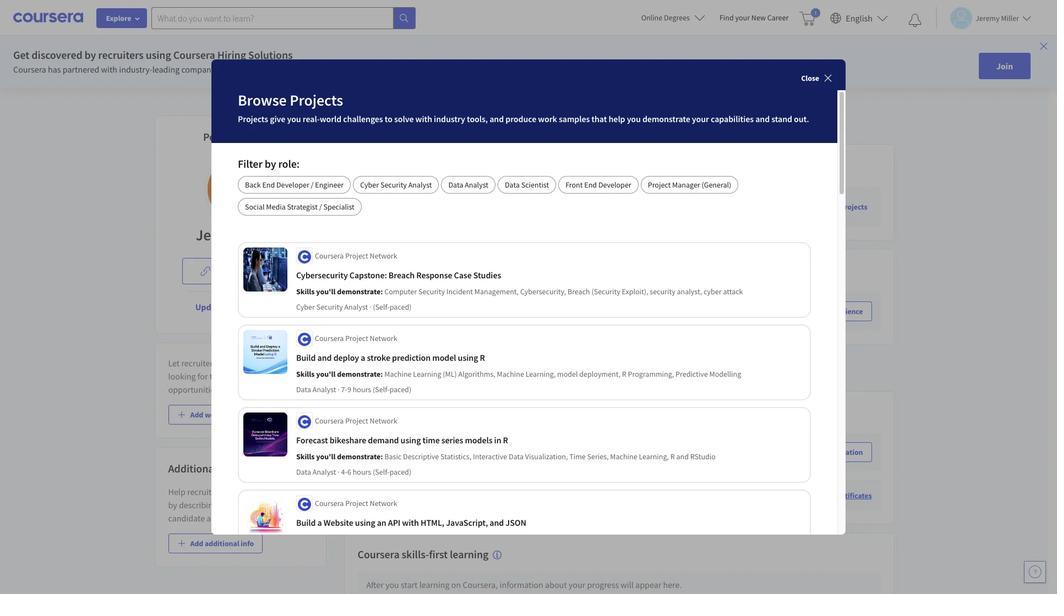 Task type: locate. For each thing, give the bounding box(es) containing it.
2 horizontal spatial experience
[[826, 307, 863, 316]]

1 horizontal spatial info
[[241, 539, 254, 549]]

4 coursera project network from the top
[[315, 499, 397, 509]]

0 horizontal spatial learning
[[419, 580, 450, 591]]

with right partnered
[[101, 64, 117, 75]]

with left html,
[[402, 518, 419, 529]]

data inside button
[[505, 180, 520, 190]]

(self- inside skills you'll demonstrate : machine learning (ml) algorithms, machine learning, model deployment, r programming, predictive modelling data analyst · 7-9 hours (self-paced)
[[373, 385, 390, 395]]

2 horizontal spatial machine
[[610, 452, 637, 462]]

get
[[13, 48, 29, 62], [366, 490, 379, 501]]

experience
[[344, 116, 416, 135]]

miller
[[248, 225, 285, 245]]

2 horizontal spatial a
[[361, 352, 365, 363]]

0 vertical spatial ·
[[370, 302, 371, 312]]

leading
[[152, 64, 180, 75], [560, 490, 587, 501]]

help center image
[[1029, 566, 1042, 579]]

0 vertical spatial industry-
[[119, 64, 152, 75]]

profile left the link
[[239, 266, 265, 277]]

0 vertical spatial leading
[[152, 64, 180, 75]]

skills inside skills you'll demonstrate : basic descriptive statistics, interactive data visualization, time series, machine learning, r and rstudio data analyst · 4-6 hours (self-paced)
[[296, 452, 315, 462]]

are
[[237, 384, 249, 395], [673, 447, 685, 458]]

you inside the 'let recruiters know what role you're looking for to make sure you find opportunities that are right for you.'
[[259, 371, 272, 382]]

meta,
[[676, 490, 696, 501]]

1 vertical spatial job-
[[381, 490, 396, 501]]

with down "data scientist" button
[[496, 195, 514, 206]]

here. right appear in the bottom right of the page
[[663, 580, 682, 591]]

1 horizontal spatial learning
[[450, 548, 489, 562]]

browse projects button
[[809, 197, 872, 217]]

· inside skills you'll demonstrate : computer security incident management, cybersecurity, breach (security exploit), security analyst, cyber attack cyber security analyst ·  (self-paced)
[[370, 302, 371, 312]]

know up makes
[[247, 487, 267, 498]]

0 horizontal spatial job-
[[381, 490, 396, 501]]

job- down "data scientist" button
[[515, 195, 531, 206]]

makes
[[239, 500, 263, 511]]

you're up find
[[277, 358, 300, 369]]

security down response
[[418, 287, 445, 297]]

(self- inside skills you'll demonstrate : basic descriptive statistics, interactive data visualization, time series, machine learning, r and rstudio data analyst · 4-6 hours (self-paced)
[[373, 468, 390, 477]]

cyber
[[704, 287, 722, 297]]

analyst inside skills you'll demonstrate : machine learning (ml) algorithms, machine learning, model deployment, r programming, predictive modelling data analyst · 7-9 hours (self-paced)
[[313, 385, 336, 395]]

demand
[[368, 435, 399, 446]]

that down make
[[220, 384, 235, 395]]

3 paced) from the top
[[390, 468, 411, 477]]

0 horizontal spatial are
[[237, 384, 249, 395]]

career
[[767, 13, 789, 23]]

2 vertical spatial projects
[[840, 202, 868, 212]]

1 horizontal spatial end
[[584, 180, 597, 190]]

and left ibm.
[[698, 490, 712, 501]]

browse inside the browse projects projects give you real-world challenges to solve with industry tools, and produce work samples that help you demonstrate your capabilities and stand out.
[[238, 90, 287, 110]]

demonstrate inside skills you'll demonstrate : machine learning (ml) algorithms, machine learning, model deployment, r programming, predictive modelling data analyst · 7-9 hours (self-paced)
[[337, 369, 381, 379]]

work inside add your past work experience here. if you're just starting out, you can add internships or volunteer experience instead.
[[419, 299, 437, 310]]

analyst,
[[677, 287, 702, 297]]

security
[[380, 180, 407, 190], [418, 287, 445, 297], [316, 302, 343, 312]]

demonstrate up 9
[[337, 369, 381, 379]]

1 vertical spatial api
[[596, 535, 606, 545]]

skills
[[296, 287, 315, 297], [296, 369, 315, 379], [296, 452, 315, 462], [296, 535, 315, 545]]

cybersecurity capstone:  breach response case studies
[[296, 270, 501, 281]]

2 skills from the top
[[296, 369, 315, 379]]

paced) up credentials
[[390, 385, 411, 395]]

personal details
[[203, 130, 278, 144]]

network up work history
[[370, 251, 397, 261]]

your right find
[[735, 13, 750, 23]]

1 vertical spatial browse
[[814, 202, 839, 212]]

1 vertical spatial cyber
[[296, 302, 315, 312]]

you'll inside skills you'll demonstrate : basic descriptive statistics, interactive data visualization, time series, machine learning, r and rstudio data analyst · 4-6 hours (self-paced)
[[316, 452, 336, 462]]

coursera project network
[[315, 251, 397, 261], [315, 334, 397, 344], [315, 416, 397, 426], [315, 499, 397, 509]]

2 vertical spatial ·
[[338, 468, 340, 477]]

1 network from the top
[[370, 251, 397, 261]]

to right get
[[238, 487, 245, 498]]

web
[[434, 535, 448, 545], [475, 535, 489, 545]]

0 horizontal spatial industry-
[[119, 64, 152, 75]]

training
[[477, 490, 506, 501]]

1 coursera project network from the top
[[315, 251, 397, 261]]

2 horizontal spatial projects
[[840, 202, 868, 212]]

demonstrate down website
[[337, 535, 381, 545]]

0 horizontal spatial a
[[281, 500, 285, 511]]

samples
[[559, 113, 590, 124]]

to inside the 'let recruiters know what role you're looking for to make sure you find opportunities that are right for you.'
[[210, 371, 217, 382]]

end right front
[[584, 180, 597, 190]]

demonstrate
[[643, 113, 690, 124], [337, 287, 381, 297], [337, 369, 381, 379], [337, 452, 381, 462], [337, 535, 381, 545]]

show notifications image
[[909, 14, 922, 27]]

1 web from the left
[[434, 535, 448, 545]]

you'll down forecast
[[316, 452, 336, 462]]

project up website
[[345, 499, 368, 509]]

2 vertical spatial paced)
[[390, 468, 411, 477]]

project up deploy
[[345, 334, 368, 344]]

analyst up skills on the top of page
[[408, 180, 432, 190]]

javascript,
[[446, 518, 488, 529], [538, 535, 574, 545]]

showcase your skills to recruiters with job-relevant projects browse projects
[[366, 195, 868, 212]]

developer down role:
[[276, 180, 309, 190]]

api right the an
[[388, 518, 400, 529]]

0 horizontal spatial projects
[[238, 113, 268, 124]]

engineer
[[315, 180, 344, 190]]

coursera project network for breach
[[315, 251, 397, 261]]

close button
[[797, 68, 837, 88]]

you're right if
[[508, 299, 531, 310]]

forecast bikeshare demand using time series models in r
[[296, 435, 508, 446]]

1 vertical spatial what
[[219, 500, 238, 511]]

2 developer from the left
[[599, 180, 631, 190]]

machine down "build and deploy a stroke prediction model using r"
[[384, 369, 412, 379]]

recruiters down data analyst 'button'
[[457, 195, 495, 206]]

breach up computer
[[389, 270, 415, 281]]

personal
[[203, 130, 244, 144]]

· for bikeshare
[[338, 468, 340, 477]]

1 vertical spatial javascript,
[[538, 535, 574, 545]]

and
[[490, 113, 504, 124], [756, 113, 770, 124], [318, 352, 332, 363], [677, 452, 689, 462], [698, 490, 712, 501], [207, 513, 221, 524], [490, 518, 504, 529], [405, 535, 417, 545]]

you're inside add your past work experience here. if you're just starting out, you can add internships or volunteer experience instead.
[[508, 299, 531, 310]]

project up bikeshare
[[345, 416, 368, 426]]

: left basic
[[381, 452, 383, 462]]

a
[[361, 352, 365, 363], [281, 500, 285, 511], [318, 518, 322, 529]]

and left deploy
[[318, 352, 332, 363]]

browse projects dialog
[[211, 59, 846, 595]]

looking
[[223, 64, 251, 75], [168, 371, 196, 382]]

media
[[266, 202, 286, 212]]

0 horizontal spatial learning,
[[526, 369, 556, 379]]

1 horizontal spatial job-
[[515, 195, 531, 206]]

4-
[[341, 468, 347, 477]]

1 horizontal spatial you're
[[508, 299, 531, 310]]

if
[[501, 299, 506, 310]]

new
[[752, 13, 766, 23]]

industry-
[[119, 64, 152, 75], [527, 490, 560, 501]]

2 end from the left
[[584, 180, 597, 190]]

get for job-
[[366, 490, 379, 501]]

profile for share
[[239, 266, 265, 277]]

coursera project network up deploy
[[315, 334, 397, 344]]

profile
[[239, 266, 265, 277], [225, 302, 250, 313]]

build down great
[[296, 518, 316, 529]]

are left 'currently'
[[673, 447, 685, 458]]

1 horizontal spatial javascript,
[[538, 535, 574, 545]]

: left html
[[381, 535, 383, 545]]

2 horizontal spatial by
[[265, 157, 276, 171]]

1 horizontal spatial looking
[[223, 64, 251, 75]]

by inside browse projects dialog
[[265, 157, 276, 171]]

industry- right from
[[527, 490, 560, 501]]

1 vertical spatial or
[[663, 447, 671, 458]]

1 horizontal spatial browse
[[764, 491, 789, 501]]

analyst down capstone:
[[344, 302, 368, 312]]

1 horizontal spatial here.
[[663, 580, 682, 591]]

(self- down education
[[373, 385, 390, 395]]

/ inside "button"
[[319, 202, 322, 212]]

learning for start
[[419, 580, 450, 591]]

add for add work experience
[[793, 307, 806, 316]]

1 vertical spatial that
[[220, 384, 235, 395]]

describing
[[179, 500, 217, 511]]

coursera project network for demand
[[315, 416, 397, 426]]

: inside skills you'll demonstrate : machine learning (ml) algorithms, machine learning, model deployment, r programming, predictive modelling data analyst · 7-9 hours (self-paced)
[[381, 369, 383, 379]]

demonstrate down capstone:
[[337, 287, 381, 297]]

1 vertical spatial build
[[296, 518, 316, 529]]

1 vertical spatial paced)
[[390, 385, 411, 395]]

0 vertical spatial build
[[296, 352, 316, 363]]

: inside skills you'll demonstrate : computer security incident management, cybersecurity, breach (security exploit), security analyst, cyber attack cyber security analyst ·  (self-paced)
[[381, 287, 383, 297]]

1 horizontal spatial what
[[241, 358, 259, 369]]

hours right 9
[[353, 385, 371, 395]]

/ left engineer
[[311, 180, 314, 190]]

data inside skills you'll demonstrate : machine learning (ml) algorithms, machine learning, model deployment, r programming, predictive modelling data analyst · 7-9 hours (self-paced)
[[296, 385, 311, 395]]

industry
[[434, 113, 465, 124]]

network for demand
[[370, 416, 397, 426]]

your inside add your past work experience here. if you're just starting out, you can add internships or volunteer experience instead.
[[383, 299, 400, 310]]

0 horizontal spatial breach
[[389, 270, 415, 281]]

industry- inside get discovered by recruiters using coursera hiring solutions coursera has partnered with industry-leading companies looking to fill open entry-level positions.
[[119, 64, 152, 75]]

0 horizontal spatial by
[[85, 48, 96, 62]]

7-
[[341, 385, 347, 395]]

profile photo image
[[207, 156, 273, 222]]

about
[[545, 580, 567, 591]]

or right studied
[[663, 447, 671, 458]]

your right "about"
[[569, 580, 585, 591]]

what up sure on the bottom left of page
[[241, 358, 259, 369]]

coursera project network up work
[[315, 251, 397, 261]]

0 vertical spatial companies
[[181, 64, 222, 75]]

breach inside skills you'll demonstrate : computer security incident management, cybersecurity, breach (security exploit), security analyst, cyber attack cyber security analyst ·  (self-paced)
[[568, 287, 590, 297]]

recruiters inside help recruiters get to know you better by describing what makes you a great candidate and sharing other links.
[[187, 487, 223, 498]]

that
[[592, 113, 607, 124], [220, 384, 235, 395]]

0 vertical spatial paced)
[[390, 302, 412, 312]]

1 : from the top
[[381, 287, 383, 297]]

0 vertical spatial projects
[[290, 90, 343, 110]]

:
[[381, 287, 383, 297], [381, 369, 383, 379], [381, 452, 383, 462], [381, 535, 383, 545]]

1 horizontal spatial are
[[673, 447, 685, 458]]

0 horizontal spatial here.
[[481, 299, 500, 310]]

· inside skills you'll demonstrate : basic descriptive statistics, interactive data visualization, time series, machine learning, r and rstudio data analyst · 4-6 hours (self-paced)
[[338, 468, 340, 477]]

1 vertical spatial /
[[319, 202, 322, 212]]

3 network from the top
[[370, 416, 397, 426]]

your down demand
[[383, 447, 400, 458]]

0 vertical spatial here.
[[481, 299, 500, 310]]

you inside add your past work experience here. if you're just starting out, you can add internships or volunteer experience instead.
[[595, 299, 608, 310]]

add education
[[815, 448, 863, 458]]

end inside button
[[262, 180, 275, 190]]

1 horizontal spatial leading
[[560, 490, 587, 501]]

3 coursera project network from the top
[[315, 416, 397, 426]]

2 vertical spatial by
[[168, 500, 177, 511]]

1 vertical spatial by
[[265, 157, 276, 171]]

your inside showcase your skills to recruiters with job-relevant projects browse projects
[[406, 195, 424, 206]]

security inside button
[[380, 180, 407, 190]]

2 vertical spatial browse
[[764, 491, 789, 501]]

your for add your educational background here to let employers know where you studied or are currently studying.
[[383, 447, 400, 458]]

end right back
[[262, 180, 275, 190]]

design,
[[450, 535, 474, 545]]

skills inside skills you'll demonstrate : computer security incident management, cybersecurity, breach (security exploit), security analyst, cyber attack cyber security analyst ·  (self-paced)
[[296, 287, 315, 297]]

a left stroke
[[361, 352, 365, 363]]

cyber inside skills you'll demonstrate : computer security incident management, cybersecurity, breach (security exploit), security analyst, cyber attack cyber security analyst ·  (self-paced)
[[296, 302, 315, 312]]

r up algorithms,
[[480, 352, 485, 363]]

project left manager
[[648, 180, 671, 190]]

here. left if
[[481, 299, 500, 310]]

add additional info
[[190, 539, 254, 549]]

that inside the browse projects projects give you real-world challenges to solve with industry tools, and produce work samples that help you demonstrate your capabilities and stand out.
[[592, 113, 607, 124]]

forecast bikeshare demand using time series models in r link
[[296, 434, 806, 447]]

0 horizontal spatial get
[[13, 48, 29, 62]]

info inside "add additional info" button
[[241, 539, 254, 549]]

using inside get discovered by recruiters using coursera hiring solutions coursera has partnered with industry-leading companies looking to fill open entry-level positions.
[[146, 48, 171, 62]]

cyber up showcase
[[360, 180, 379, 190]]

0 horizontal spatial looking
[[168, 371, 196, 382]]

opportunities
[[168, 384, 219, 395]]

0 horizontal spatial that
[[220, 384, 235, 395]]

hours right 6
[[353, 468, 371, 477]]

currently
[[687, 447, 720, 458]]

web right design,
[[475, 535, 489, 545]]

1 horizontal spatial cyber
[[360, 180, 379, 190]]

1 end from the left
[[262, 180, 275, 190]]

end
[[262, 180, 275, 190], [584, 180, 597, 190]]

data
[[448, 180, 463, 190], [505, 180, 520, 190], [296, 385, 311, 395], [509, 452, 524, 462], [296, 468, 311, 477]]

1 vertical spatial you're
[[277, 358, 300, 369]]

r right studied
[[671, 452, 675, 462]]

1 vertical spatial here.
[[663, 580, 682, 591]]

skills you'll demonstrate : computer security incident management, cybersecurity, breach (security exploit), security analyst, cyber attack cyber security analyst ·  (self-paced)
[[296, 287, 743, 312]]

paced) down basic
[[390, 468, 411, 477]]

2 network from the top
[[370, 334, 397, 344]]

4 : from the top
[[381, 535, 383, 545]]

world
[[320, 113, 342, 124]]

you'll down cybersecurity at the left top of page
[[316, 287, 336, 297]]

end for front
[[584, 180, 597, 190]]

4 skills from the top
[[296, 535, 315, 545]]

1 horizontal spatial experience
[[439, 299, 479, 310]]

you're inside the 'let recruiters know what role you're looking for to make sure you find opportunities that are right for you.'
[[277, 358, 300, 369]]

to left fill
[[253, 64, 260, 75]]

1 horizontal spatial that
[[592, 113, 607, 124]]

demonstrate inside skills you'll demonstrate : computer security incident management, cybersecurity, breach (security exploit), security analyst, cyber attack cyber security analyst ·  (self-paced)
[[337, 287, 381, 297]]

model down build and deploy a stroke prediction model using r link
[[557, 369, 578, 379]]

javascript, up design,
[[446, 518, 488, 529]]

1 vertical spatial get
[[366, 490, 379, 501]]

profile right the update
[[225, 302, 250, 313]]

learning, inside skills you'll demonstrate : basic descriptive statistics, interactive data visualization, time series, machine learning, r and rstudio data analyst · 4-6 hours (self-paced)
[[639, 452, 669, 462]]

1 vertical spatial companies
[[589, 490, 629, 501]]

2 coursera project network from the top
[[315, 334, 397, 344]]

: left computer
[[381, 287, 383, 297]]

2 paced) from the top
[[390, 385, 411, 395]]

1 vertical spatial model
[[557, 369, 578, 379]]

1 build from the top
[[296, 352, 316, 363]]

you'll inside skills you'll demonstrate : computer security incident management, cybersecurity, breach (security exploit), security analyst, cyber attack cyber security analyst ·  (self-paced)
[[316, 287, 336, 297]]

0 vertical spatial learning
[[450, 548, 489, 562]]

get inside get discovered by recruiters using coursera hiring solutions coursera has partnered with industry-leading companies looking to fill open entry-level positions.
[[13, 48, 29, 62]]

basic
[[384, 452, 402, 462]]

you'll inside skills you'll demonstrate : machine learning (ml) algorithms, machine learning, model deployment, r programming, predictive modelling data analyst · 7-9 hours (self-paced)
[[316, 369, 336, 379]]

0 vertical spatial breach
[[389, 270, 415, 281]]

here.
[[481, 299, 500, 310], [663, 580, 682, 591]]

api
[[388, 518, 400, 529], [596, 535, 606, 545]]

2 hours from the top
[[353, 468, 371, 477]]

1 paced) from the top
[[390, 302, 412, 312]]

you'll down deploy
[[316, 369, 336, 379]]

or inside add your past work experience here. if you're just starting out, you can add internships or volunteer experience instead.
[[684, 299, 692, 310]]

analyst left 4-
[[313, 468, 336, 477]]

network for breach
[[370, 251, 397, 261]]

Cyber Security Analyst button
[[353, 176, 439, 194]]

add education button
[[793, 443, 872, 463]]

1 vertical spatial breach
[[568, 287, 590, 297]]

1 horizontal spatial /
[[319, 202, 322, 212]]

1 hours from the top
[[353, 385, 371, 395]]

0 horizontal spatial api
[[388, 518, 400, 529]]

1 vertical spatial learning,
[[639, 452, 669, 462]]

0 horizontal spatial know
[[218, 358, 239, 369]]

0 vertical spatial profile
[[239, 266, 265, 277]]

skills
[[426, 195, 446, 206]]

your down computer
[[383, 299, 400, 310]]

cyber down cybersecurity at the left top of page
[[296, 302, 315, 312]]

hours inside skills you'll demonstrate : machine learning (ml) algorithms, machine learning, model deployment, r programming, predictive modelling data analyst · 7-9 hours (self-paced)
[[353, 385, 371, 395]]

1 you'll from the top
[[316, 287, 336, 297]]

you right help
[[627, 113, 641, 124]]

1 vertical spatial security
[[418, 287, 445, 297]]

0 vertical spatial model
[[432, 352, 456, 363]]

studying.
[[722, 447, 756, 458]]

4 network from the top
[[370, 499, 397, 509]]

coursera image
[[13, 9, 83, 27]]

rstudio
[[690, 452, 716, 462]]

recruiters inside the 'let recruiters know what role you're looking for to make sure you find opportunities that are right for you.'
[[181, 358, 217, 369]]

coursera project network up website
[[315, 499, 397, 509]]

add for add your past work experience here. if you're just starting out, you can add internships or volunteer experience instead.
[[366, 299, 381, 310]]

sure
[[241, 371, 257, 382]]

2 you'll from the top
[[316, 369, 336, 379]]

model up (ml)
[[432, 352, 456, 363]]

past
[[401, 299, 417, 310]]

get left discovered
[[13, 48, 29, 62]]

0 vertical spatial /
[[311, 180, 314, 190]]

industry- right partnered
[[119, 64, 152, 75]]

relevant
[[531, 195, 563, 206]]

1 vertical spatial a
[[281, 500, 285, 511]]

know up make
[[218, 358, 239, 369]]

paced) inside skills you'll demonstrate : basic descriptive statistics, interactive data visualization, time series, machine learning, r and rstudio data analyst · 4-6 hours (self-paced)
[[390, 468, 411, 477]]

project
[[648, 180, 671, 190], [345, 251, 368, 261], [345, 334, 368, 344], [345, 416, 368, 426], [345, 499, 368, 509]]

a up links.
[[281, 500, 285, 511]]

computer
[[384, 287, 417, 297]]

add work experience
[[793, 307, 863, 316]]

you'll
[[316, 287, 336, 297], [316, 369, 336, 379], [316, 452, 336, 462], [316, 535, 336, 545]]

and inside build and deploy a stroke prediction model using r link
[[318, 352, 332, 363]]

css,
[[418, 535, 433, 545]]

a inside help recruiters get to know you better by describing what makes you a great candidate and sharing other links.
[[281, 500, 285, 511]]

: for deploy
[[381, 369, 383, 379]]

what down get
[[219, 500, 238, 511]]

your left capabilities
[[692, 113, 709, 124]]

0 vertical spatial info
[[219, 462, 237, 476]]

0 vertical spatial for
[[198, 371, 208, 382]]

3 skills from the top
[[296, 452, 315, 462]]

coursera up website
[[315, 499, 344, 509]]

browse inside showcase your skills to recruiters with job-relevant projects browse projects
[[814, 202, 839, 212]]

(self- down basic
[[373, 468, 390, 477]]

end inside button
[[584, 180, 597, 190]]

demonstrate up 6
[[337, 452, 381, 462]]

1 skills from the top
[[296, 287, 315, 297]]

out.
[[794, 113, 809, 124]]

network up stroke
[[370, 334, 397, 344]]

analyst left 7-
[[313, 385, 336, 395]]

time
[[569, 452, 586, 462]]

visualization,
[[525, 452, 568, 462]]

skills for forecast
[[296, 452, 315, 462]]

preferences
[[224, 410, 263, 420]]

learning down design,
[[450, 548, 489, 562]]

for up "opportunities"
[[198, 371, 208, 382]]

: inside skills you'll demonstrate : basic descriptive statistics, interactive data visualization, time series, machine learning, r and rstudio data analyst · 4-6 hours (self-paced)
[[381, 452, 383, 462]]

work
[[538, 113, 557, 124], [419, 299, 437, 310], [808, 307, 825, 316], [205, 410, 222, 420]]

recruiters inside get discovered by recruiters using coursera hiring solutions coursera has partnered with industry-leading companies looking to fill open entry-level positions.
[[98, 48, 144, 62]]

developer inside button
[[276, 180, 309, 190]]

analyst inside skills you'll demonstrate : basic descriptive statistics, interactive data visualization, time series, machine learning, r and rstudio data analyst · 4-6 hours (self-paced)
[[313, 468, 336, 477]]

with inside the browse projects projects give you real-world challenges to solve with industry tools, and produce work samples that help you demonstrate your capabilities and stand out.
[[415, 113, 432, 124]]

model inside skills you'll demonstrate : machine learning (ml) algorithms, machine learning, model deployment, r programming, predictive modelling data analyst · 7-9 hours (self-paced)
[[557, 369, 578, 379]]

1 developer from the left
[[276, 180, 309, 190]]

2 : from the top
[[381, 369, 383, 379]]

will
[[621, 580, 634, 591]]

0 horizontal spatial /
[[311, 180, 314, 190]]

coursera up deploy
[[315, 334, 344, 344]]

with right solve
[[415, 113, 432, 124]]

1 horizontal spatial developer
[[599, 180, 631, 190]]

scientist
[[521, 180, 549, 190]]

attack
[[723, 287, 743, 297]]

3 : from the top
[[381, 452, 383, 462]]

0 horizontal spatial developer
[[276, 180, 309, 190]]

your left skills on the top of page
[[406, 195, 424, 206]]

a left website
[[318, 518, 322, 529]]

0 horizontal spatial browse
[[238, 90, 287, 110]]

project up work
[[345, 251, 368, 261]]

recruiters inside showcase your skills to recruiters with job-relevant projects browse projects
[[457, 195, 495, 206]]

developer for back
[[276, 180, 309, 190]]

companies inside get discovered by recruiters using coursera hiring solutions coursera has partnered with industry-leading companies looking to fill open entry-level positions.
[[181, 64, 222, 75]]

1 vertical spatial looking
[[168, 371, 196, 382]]

build for build and deploy a stroke prediction model using r
[[296, 352, 316, 363]]

skills inside skills you'll demonstrate : machine learning (ml) algorithms, machine learning, model deployment, r programming, predictive modelling data analyst · 7-9 hours (self-paced)
[[296, 369, 315, 379]]

instead.
[[408, 313, 437, 324]]

(self-
[[373, 302, 390, 312], [373, 385, 390, 395], [373, 468, 390, 477]]

developer inside button
[[599, 180, 631, 190]]

your for add your past work experience here. if you're just starting out, you can add internships or volunteer experience instead.
[[383, 299, 400, 310]]

1 vertical spatial learning
[[419, 580, 450, 591]]

by down help
[[168, 500, 177, 511]]

skills for build
[[296, 369, 315, 379]]

network for website
[[370, 499, 397, 509]]

0 horizontal spatial you're
[[277, 358, 300, 369]]

here
[[493, 447, 509, 458]]

capabilities
[[711, 113, 754, 124]]

learning, up the google,
[[639, 452, 669, 462]]

· left 4-
[[338, 468, 340, 477]]

1 vertical spatial info
[[241, 539, 254, 549]]

and down describing
[[207, 513, 221, 524]]

looking down let
[[168, 371, 196, 382]]

0 vertical spatial by
[[85, 48, 96, 62]]

analyst left the data scientist
[[465, 180, 488, 190]]

add inside add your past work experience here. if you're just starting out, you can add internships or volunteer experience instead.
[[366, 299, 381, 310]]

just
[[533, 299, 546, 310]]

and left json
[[490, 518, 504, 529]]

demonstrate inside skills you'll demonstrate : basic descriptive statistics, interactive data visualization, time series, machine learning, r and rstudio data analyst · 4-6 hours (self-paced)
[[337, 452, 381, 462]]

/ inside button
[[311, 180, 314, 190]]

0 vertical spatial what
[[241, 358, 259, 369]]

analyst inside button
[[408, 180, 432, 190]]

browse professional certificates
[[764, 491, 872, 501]]

1 horizontal spatial learning,
[[639, 452, 669, 462]]

security up showcase
[[380, 180, 407, 190]]

3 you'll from the top
[[316, 452, 336, 462]]

2 build from the top
[[296, 518, 316, 529]]

None search field
[[151, 7, 416, 29]]

build a website using an api with html, javascript, and json link
[[296, 517, 806, 530]]

other
[[252, 513, 272, 524]]

0 vertical spatial or
[[684, 299, 692, 310]]

and inside skills you'll demonstrate : basic descriptive statistics, interactive data visualization, time series, machine learning, r and rstudio data analyst · 4-6 hours (self-paced)
[[677, 452, 689, 462]]

paced) inside skills you'll demonstrate : machine learning (ml) algorithms, machine learning, model deployment, r programming, predictive modelling data analyst · 7-9 hours (self-paced)
[[390, 385, 411, 395]]

you'll down website
[[316, 535, 336, 545]]

1 horizontal spatial know
[[247, 487, 267, 498]]

0 horizontal spatial cyber
[[296, 302, 315, 312]]



Task type: describe. For each thing, give the bounding box(es) containing it.
get for discovered
[[13, 48, 29, 62]]

coursera left "has"
[[13, 64, 46, 75]]

network for deploy
[[370, 334, 397, 344]]

with left role-
[[418, 490, 434, 501]]

data inside 'button'
[[448, 180, 463, 190]]

give
[[270, 113, 285, 124]]

· inside skills you'll demonstrate : machine learning (ml) algorithms, machine learning, model deployment, r programming, predictive modelling data analyst · 7-9 hours (self-paced)
[[338, 385, 340, 395]]

you'll for cybersecurity
[[316, 287, 336, 297]]

get discovered by recruiters using coursera hiring solutions coursera has partnered with industry-leading companies looking to fill open entry-level positions.
[[13, 48, 371, 75]]

edit image
[[309, 124, 317, 133]]

r inside skills you'll demonstrate : basic descriptive statistics, interactive data visualization, time series, machine learning, r and rstudio data analyst · 4-6 hours (self-paced)
[[671, 452, 675, 462]]

time
[[423, 435, 440, 446]]

(self- inside skills you'll demonstrate : computer security incident management, cybersecurity, breach (security exploit), security analyst, cyber attack cyber security analyst ·  (self-paced)
[[373, 302, 390, 312]]

candidate
[[168, 513, 205, 524]]

what inside the 'let recruiters know what role you're looking for to make sure you find opportunities that are right for you.'
[[241, 358, 259, 369]]

/ for specialist
[[319, 202, 322, 212]]

starting
[[548, 299, 576, 310]]

coursera down html
[[358, 548, 400, 562]]

here. inside add your past work experience here. if you're just starting out, you can add internships or volunteer experience instead.
[[481, 299, 500, 310]]

fill
[[262, 64, 271, 75]]

partnered
[[63, 64, 99, 75]]

learning for first
[[450, 548, 489, 562]]

looking inside get discovered by recruiters using coursera hiring solutions coursera has partnered with industry-leading companies looking to fill open entry-level positions.
[[223, 64, 251, 75]]

jeremy
[[196, 225, 245, 245]]

know inside help recruiters get to know you better by describing what makes you a great candidate and sharing other links.
[[247, 487, 267, 498]]

1 vertical spatial industry-
[[527, 490, 560, 501]]

hiring
[[217, 48, 246, 62]]

bikeshare
[[330, 435, 366, 446]]

coursera up forecast
[[315, 416, 344, 426]]

you right where on the bottom right of page
[[619, 447, 632, 458]]

projects
[[564, 195, 595, 206]]

project manager (general)
[[648, 180, 731, 190]]

capstone:
[[350, 270, 387, 281]]

looking inside the 'let recruiters know what role you're looking for to make sure you find opportunities that are right for you.'
[[168, 371, 196, 382]]

tools,
[[467, 113, 488, 124]]

role:
[[278, 157, 300, 171]]

data analyst
[[448, 180, 488, 190]]

project for series
[[345, 416, 368, 426]]

after you start learning on coursera, information about your progress will appear here.
[[366, 580, 682, 591]]

data scientist
[[505, 180, 549, 190]]

update profile visibility button
[[187, 294, 294, 320]]

by inside get discovered by recruiters using coursera hiring solutions coursera has partnered with industry-leading companies looking to fill open entry-level positions.
[[85, 48, 96, 62]]

profile for update
[[225, 302, 250, 313]]

json
[[506, 518, 526, 529]]

links.
[[273, 513, 293, 524]]

1 horizontal spatial api
[[596, 535, 606, 545]]

your for showcase your skills to recruiters with job-relevant projects browse projects
[[406, 195, 424, 206]]

0 horizontal spatial model
[[432, 352, 456, 363]]

deploy
[[333, 352, 359, 363]]

to inside help recruiters get to know you better by describing what makes you a great candidate and sharing other links.
[[238, 487, 245, 498]]

Back End Developer / Engineer button
[[238, 176, 351, 194]]

join button
[[979, 53, 1031, 79]]

shopping cart: 1 item image
[[800, 8, 821, 26]]

security
[[650, 287, 675, 297]]

social
[[245, 202, 265, 212]]

· for capstone:
[[370, 302, 371, 312]]

1 vertical spatial are
[[673, 447, 685, 458]]

with inside showcase your skills to recruiters with job-relevant projects browse projects
[[496, 195, 514, 206]]

appear
[[636, 580, 661, 591]]

0 vertical spatial a
[[361, 352, 365, 363]]

build for build a website using an api with html, javascript, and json
[[296, 518, 316, 529]]

add for add education
[[815, 448, 828, 458]]

and right tools, at the top
[[490, 113, 504, 124]]

analyst inside 'button'
[[465, 180, 488, 190]]

by inside help recruiters get to know you better by describing what makes you a great candidate and sharing other links.
[[168, 500, 177, 511]]

like
[[631, 490, 644, 501]]

build a website using an api with html, javascript, and json
[[296, 518, 526, 529]]

demonstrate inside the browse projects projects give you real-world challenges to solve with industry tools, and produce work samples that help you demonstrate your capabilities and stand out.
[[643, 113, 690, 124]]

english button
[[826, 0, 893, 36]]

certificates
[[834, 491, 872, 501]]

Front End Developer button
[[558, 176, 639, 194]]

you'll for forecast
[[316, 452, 336, 462]]

cyber inside button
[[360, 180, 379, 190]]

: for demand
[[381, 452, 383, 462]]

browse for projects
[[238, 90, 287, 110]]

cloud
[[575, 535, 594, 545]]

0 horizontal spatial machine
[[384, 369, 412, 379]]

build and deploy a stroke prediction model using r
[[296, 352, 485, 363]]

your inside the browse projects projects give you real-world challenges to solve with industry tools, and produce work samples that help you demonstrate your capabilities and stand out.
[[692, 113, 709, 124]]

what inside help recruiters get to know you better by describing what makes you a great candidate and sharing other links.
[[219, 500, 238, 511]]

get
[[224, 487, 236, 498]]

build and deploy a stroke prediction model using r link
[[296, 351, 806, 365]]

credentials
[[358, 406, 411, 419]]

modelling
[[710, 369, 741, 379]]

to left let
[[511, 447, 519, 458]]

and left css,
[[405, 535, 417, 545]]

browse for professional
[[764, 491, 789, 501]]

forecast
[[296, 435, 328, 446]]

details
[[246, 130, 278, 144]]

demonstrate for cybersecurity capstone:  breach response case studies
[[337, 287, 381, 297]]

volunteer
[[694, 299, 729, 310]]

coursera project network for website
[[315, 499, 397, 509]]

can
[[610, 299, 623, 310]]

0 horizontal spatial or
[[663, 447, 671, 458]]

and inside help recruiters get to know you better by describing what makes you a great candidate and sharing other links.
[[207, 513, 221, 524]]

you right give
[[287, 113, 301, 124]]

machine inside skills you'll demonstrate : basic descriptive statistics, interactive data visualization, time series, machine learning, r and rstudio data analyst · 4-6 hours (self-paced)
[[610, 452, 637, 462]]

project inside button
[[648, 180, 671, 190]]

html
[[384, 535, 403, 545]]

series
[[441, 435, 463, 446]]

Data Scientist button
[[498, 176, 556, 194]]

english
[[846, 12, 873, 23]]

you left 'better'
[[269, 487, 283, 498]]

r inside skills you'll demonstrate : machine learning (ml) algorithms, machine learning, model deployment, r programming, predictive modelling data analyst · 7-9 hours (self-paced)
[[622, 369, 627, 379]]

2 vertical spatial a
[[318, 518, 322, 529]]

0 horizontal spatial security
[[316, 302, 343, 312]]

out,
[[578, 299, 593, 310]]

coursera skills-first learning
[[358, 548, 489, 562]]

produce
[[506, 113, 536, 124]]

(security
[[592, 287, 620, 297]]

incident
[[446, 287, 473, 297]]

Data Analyst button
[[441, 176, 496, 194]]

help
[[168, 487, 185, 498]]

demonstrate for build and deploy a stroke prediction model using r
[[337, 369, 381, 379]]

solve
[[394, 113, 414, 124]]

to inside showcase your skills to recruiters with job-relevant projects browse projects
[[447, 195, 455, 206]]

visibility
[[252, 302, 285, 313]]

and inside build a website using an api with html, javascript, and json link
[[490, 518, 504, 529]]

analyst inside skills you'll demonstrate : computer security incident management, cybersecurity, breach (security exploit), security analyst, cyber attack cyber security analyst ·  (self-paced)
[[344, 302, 368, 312]]

after
[[366, 580, 384, 591]]

back
[[245, 180, 261, 190]]

internships
[[641, 299, 682, 310]]

1 horizontal spatial companies
[[589, 490, 629, 501]]

history
[[384, 264, 417, 277]]

coursera left hiring
[[173, 48, 215, 62]]

browse professional certificates link
[[764, 491, 872, 501]]

front end developer
[[566, 180, 631, 190]]

1 horizontal spatial projects
[[290, 90, 343, 110]]

programming,
[[628, 369, 674, 379]]

you up other
[[265, 500, 279, 511]]

know inside the 'let recruiters know what role you're looking for to make sure you find opportunities that are right for you.'
[[218, 358, 239, 369]]

stroke
[[367, 352, 390, 363]]

project for studies
[[345, 251, 368, 261]]

to inside get discovered by recruiters using coursera hiring solutions coursera has partnered with industry-leading companies looking to fill open entry-level positions.
[[253, 64, 260, 75]]

9
[[347, 385, 351, 395]]

find
[[274, 371, 289, 382]]

get job-ready with role-based training from industry-leading companies like google, meta, and ibm.
[[366, 490, 730, 501]]

employers
[[532, 447, 570, 458]]

add for add your educational background here to let employers know where you studied or are currently studying.
[[366, 447, 381, 458]]

share profile link button
[[182, 258, 299, 285]]

you left start
[[385, 580, 399, 591]]

add for add additional info
[[190, 539, 203, 549]]

1 vertical spatial projects
[[238, 113, 268, 124]]

back end developer / engineer
[[245, 180, 344, 190]]

coursera project network for deploy
[[315, 334, 397, 344]]

Social Media Strategist / Specialist button
[[238, 198, 362, 216]]

project for prediction
[[345, 334, 368, 344]]

add
[[625, 299, 639, 310]]

: for breach
[[381, 287, 383, 297]]

1 horizontal spatial machine
[[497, 369, 524, 379]]

paced) inside skills you'll demonstrate : computer security incident management, cybersecurity, breach (security exploit), security analyst, cyber attack cyber security analyst ·  (self-paced)
[[390, 302, 412, 312]]

leading inside get discovered by recruiters using coursera hiring solutions coursera has partnered with industry-leading companies looking to fill open entry-level positions.
[[152, 64, 180, 75]]

end for back
[[262, 180, 275, 190]]

help
[[609, 113, 625, 124]]

update profile visibility
[[195, 302, 285, 313]]

projects inside showcase your skills to recruiters with job-relevant projects browse projects
[[840, 202, 868, 212]]

experience inside add work experience button
[[826, 307, 863, 316]]

positions.
[[335, 64, 371, 75]]

with inside get discovered by recruiters using coursera hiring solutions coursera has partnered with industry-leading companies looking to fill open entry-level positions.
[[101, 64, 117, 75]]

0 horizontal spatial info
[[219, 462, 237, 476]]

let
[[520, 447, 530, 458]]

in
[[494, 435, 501, 446]]

studied
[[634, 447, 662, 458]]

1 horizontal spatial for
[[270, 384, 280, 395]]

1 vertical spatial know
[[572, 447, 592, 458]]

let recruiters know what role you're looking for to make sure you find opportunities that are right for you.
[[168, 358, 300, 395]]

work inside the browse projects projects give you real-world challenges to solve with industry tools, and produce work samples that help you demonstrate your capabilities and stand out.
[[538, 113, 557, 124]]

skills for cybersecurity
[[296, 287, 315, 297]]

that inside the 'let recruiters know what role you're looking for to make sure you find opportunities that are right for you.'
[[220, 384, 235, 395]]

great
[[287, 500, 306, 511]]

0 vertical spatial api
[[388, 518, 400, 529]]

/ for engineer
[[311, 180, 314, 190]]

filter by role: group
[[238, 176, 811, 216]]

add for add work preferences
[[190, 410, 203, 420]]

first
[[429, 548, 448, 562]]

job- inside showcase your skills to recruiters with job-relevant projects browse projects
[[515, 195, 531, 206]]

r right in at left bottom
[[503, 435, 508, 446]]

ibm.
[[714, 490, 730, 501]]

0 horizontal spatial experience
[[366, 313, 407, 324]]

coursera up cybersecurity at the left top of page
[[315, 251, 344, 261]]

and left stand on the right top of the page
[[756, 113, 770, 124]]

demonstrate for forecast bikeshare demand using time series models in r
[[337, 452, 381, 462]]

0 horizontal spatial for
[[198, 371, 208, 382]]

learning, inside skills you'll demonstrate : machine learning (ml) algorithms, machine learning, model deployment, r programming, predictive modelling data analyst · 7-9 hours (self-paced)
[[526, 369, 556, 379]]

descriptive
[[403, 452, 439, 462]]

your for find your new career
[[735, 13, 750, 23]]

to inside the browse projects projects give you real-world challenges to solve with industry tools, and produce work samples that help you demonstrate your capabilities and stand out.
[[385, 113, 393, 124]]

project for api
[[345, 499, 368, 509]]

discovered
[[32, 48, 82, 62]]

skills you'll demonstrate : html and css, web design, web development, javascript, cloud api
[[296, 535, 606, 545]]

developer for front
[[599, 180, 631, 190]]

are inside the 'let recruiters know what role you're looking for to make sure you find opportunities that are right for you.'
[[237, 384, 249, 395]]

hours inside skills you'll demonstrate : basic descriptive statistics, interactive data visualization, time series, machine learning, r and rstudio data analyst · 4-6 hours (self-paced)
[[353, 468, 371, 477]]

add work preferences
[[190, 410, 263, 420]]

you.
[[282, 384, 298, 395]]

2 web from the left
[[475, 535, 489, 545]]

0 horizontal spatial javascript,
[[446, 518, 488, 529]]

Project Manager (General) button
[[641, 176, 739, 194]]

you'll for build
[[316, 369, 336, 379]]

4 you'll from the top
[[316, 535, 336, 545]]



Task type: vqa. For each thing, say whether or not it's contained in the screenshot.


